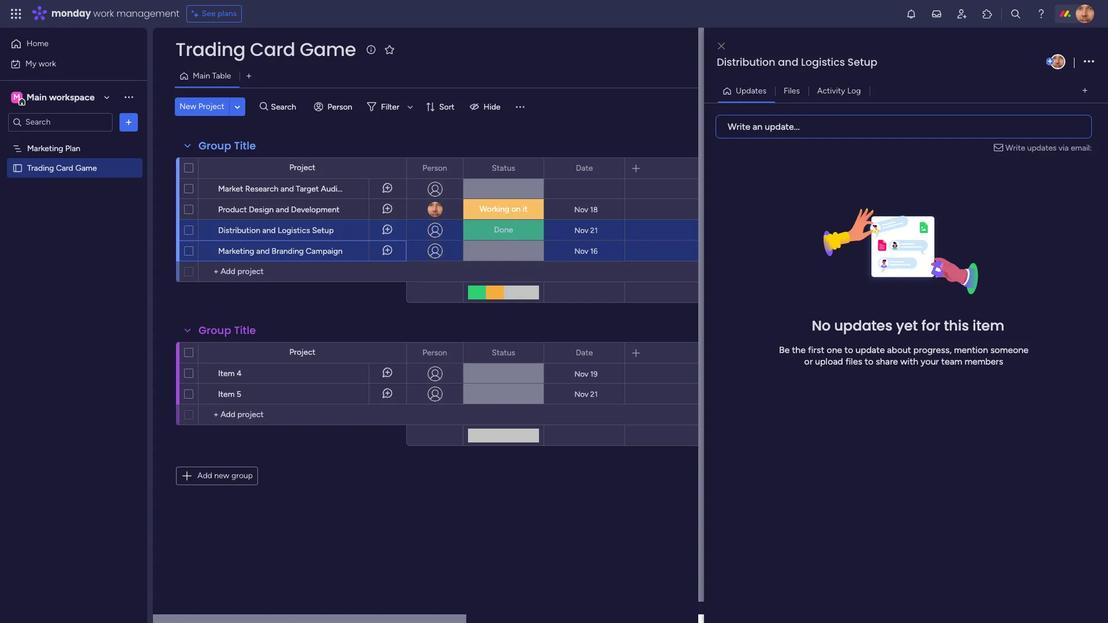 Task type: locate. For each thing, give the bounding box(es) containing it.
work right monday
[[93, 7, 114, 20]]

1 vertical spatial work
[[38, 59, 56, 68]]

0 horizontal spatial james peterson image
[[1051, 54, 1066, 69]]

v2 search image
[[260, 100, 268, 113]]

activity log button
[[809, 82, 870, 100]]

1 group title field from the top
[[196, 139, 259, 154]]

item for item 4
[[218, 369, 235, 379]]

research
[[245, 184, 279, 194]]

1 vertical spatial logistics
[[278, 226, 310, 236]]

nov 21 down nov 18
[[575, 226, 598, 235]]

analysis
[[357, 184, 387, 194]]

no updates yet for this item
[[812, 317, 1005, 336]]

logistics
[[801, 55, 845, 69], [278, 226, 310, 236]]

marketing down the product
[[218, 246, 254, 256]]

1 status field from the top
[[489, 162, 518, 175]]

write inside button
[[728, 121, 750, 132]]

status field for person
[[489, 162, 518, 175]]

1 vertical spatial card
[[56, 163, 73, 173]]

2 date from the top
[[576, 348, 593, 358]]

date field up nov 18
[[573, 162, 596, 175]]

0 horizontal spatial trading
[[27, 163, 54, 173]]

item for item 5
[[218, 390, 235, 399]]

1 vertical spatial setup
[[312, 226, 334, 236]]

Date field
[[573, 162, 596, 175], [573, 347, 596, 359]]

nov left 19
[[575, 370, 589, 378]]

logistics up the activity
[[801, 55, 845, 69]]

0 horizontal spatial write
[[728, 121, 750, 132]]

plan
[[65, 143, 80, 153]]

1 vertical spatial person
[[423, 163, 447, 173]]

inbox image
[[931, 8, 943, 20]]

0 vertical spatial 21
[[590, 226, 598, 235]]

1 item from the top
[[218, 369, 235, 379]]

distribution and logistics setup down product design and development
[[218, 226, 334, 236]]

2 vertical spatial project
[[289, 347, 315, 357]]

plans
[[218, 9, 237, 18]]

angle down image
[[235, 102, 240, 111]]

trading card game
[[175, 36, 356, 62], [27, 163, 97, 173]]

0 vertical spatial updates
[[1027, 143, 1057, 153]]

setup inside field
[[848, 55, 877, 69]]

1 vertical spatial main
[[27, 91, 47, 102]]

title for date
[[234, 139, 256, 153]]

19
[[590, 370, 598, 378]]

updates
[[1027, 143, 1057, 153], [834, 317, 893, 336]]

1 vertical spatial james peterson image
[[1051, 54, 1066, 69]]

Group Title field
[[196, 139, 259, 154], [196, 323, 259, 338]]

1 vertical spatial group
[[199, 323, 231, 338]]

1 horizontal spatial work
[[93, 7, 114, 20]]

Status field
[[489, 162, 518, 175], [489, 347, 518, 359]]

nov down nov 18
[[575, 226, 589, 235]]

main inside workspace selection element
[[27, 91, 47, 102]]

group title
[[199, 139, 256, 153], [199, 323, 256, 338]]

write left via on the right
[[1006, 143, 1025, 153]]

main left table
[[193, 71, 210, 81]]

option
[[0, 138, 147, 140]]

nov 21
[[575, 226, 598, 235], [575, 390, 598, 399]]

0 vertical spatial setup
[[848, 55, 877, 69]]

2 title from the top
[[234, 323, 256, 338]]

1 date from the top
[[576, 163, 593, 173]]

sort
[[439, 102, 455, 112]]

1 vertical spatial trading card game
[[27, 163, 97, 173]]

nov left the 16 on the right top
[[575, 247, 589, 255]]

item left '5'
[[218, 390, 235, 399]]

0 vertical spatial logistics
[[801, 55, 845, 69]]

main right workspace image
[[27, 91, 47, 102]]

1 vertical spatial date field
[[573, 347, 596, 359]]

search everything image
[[1010, 8, 1022, 20]]

0 horizontal spatial distribution
[[218, 226, 260, 236]]

close image
[[718, 42, 725, 51]]

0 vertical spatial person field
[[420, 162, 450, 175]]

options image
[[1084, 54, 1094, 70]]

target
[[296, 184, 319, 194]]

0 vertical spatial trading
[[175, 36, 245, 62]]

nov 16
[[575, 247, 598, 255]]

1 vertical spatial group title field
[[196, 323, 259, 338]]

marketing inside list box
[[27, 143, 63, 153]]

1 vertical spatial date
[[576, 348, 593, 358]]

nov
[[574, 205, 588, 214], [575, 226, 589, 235], [575, 247, 589, 255], [575, 370, 589, 378], [575, 390, 589, 399]]

1 vertical spatial + add project text field
[[204, 408, 298, 422]]

21
[[590, 226, 598, 235], [590, 390, 598, 399]]

1 horizontal spatial distribution and logistics setup
[[717, 55, 877, 69]]

card up add view icon
[[250, 36, 295, 62]]

0 horizontal spatial logistics
[[278, 226, 310, 236]]

2 vertical spatial person
[[423, 348, 447, 358]]

0 vertical spatial project
[[198, 102, 224, 111]]

1 horizontal spatial main
[[193, 71, 210, 81]]

group title field for date
[[196, 139, 259, 154]]

work inside button
[[38, 59, 56, 68]]

title up 4
[[234, 323, 256, 338]]

updates up 'update'
[[834, 317, 893, 336]]

1 horizontal spatial write
[[1006, 143, 1025, 153]]

trading card game up add view icon
[[175, 36, 356, 62]]

distribution down the product
[[218, 226, 260, 236]]

0 horizontal spatial work
[[38, 59, 56, 68]]

workspace selection element
[[11, 90, 96, 105]]

0 vertical spatial title
[[234, 139, 256, 153]]

group title field up item 4
[[196, 323, 259, 338]]

updates for write
[[1027, 143, 1057, 153]]

21 down 19
[[590, 390, 598, 399]]

person button
[[309, 98, 359, 116]]

nov left 18
[[574, 205, 588, 214]]

group for person
[[199, 139, 231, 153]]

Search in workspace field
[[24, 115, 96, 129]]

see plans
[[202, 9, 237, 18]]

list box
[[0, 136, 147, 334]]

1 horizontal spatial game
[[300, 36, 356, 62]]

0 horizontal spatial marketing
[[27, 143, 63, 153]]

2 group title from the top
[[199, 323, 256, 338]]

nov 19
[[575, 370, 598, 378]]

1 vertical spatial status
[[492, 348, 515, 358]]

campaign
[[306, 246, 343, 256]]

updates for no
[[834, 317, 893, 336]]

james peterson image right help image
[[1076, 5, 1094, 23]]

1 vertical spatial distribution
[[218, 226, 260, 236]]

0 vertical spatial date field
[[573, 162, 596, 175]]

trading up 'main table'
[[175, 36, 245, 62]]

home button
[[7, 35, 124, 53]]

status for date
[[492, 348, 515, 358]]

setup up "log"
[[848, 55, 877, 69]]

new project
[[180, 102, 224, 111]]

title for person
[[234, 323, 256, 338]]

1 vertical spatial to
[[865, 356, 874, 367]]

1 horizontal spatial card
[[250, 36, 295, 62]]

title down angle down image
[[234, 139, 256, 153]]

person for first person field from the top
[[423, 163, 447, 173]]

update
[[856, 345, 885, 356]]

0 horizontal spatial card
[[56, 163, 73, 173]]

1 nov 21 from the top
[[575, 226, 598, 235]]

invite members image
[[956, 8, 968, 20]]

1 vertical spatial updates
[[834, 317, 893, 336]]

1 person field from the top
[[420, 162, 450, 175]]

1 vertical spatial 21
[[590, 390, 598, 399]]

this
[[944, 317, 969, 336]]

distribution up updates button
[[717, 55, 776, 69]]

0 vertical spatial work
[[93, 7, 114, 20]]

0 vertical spatial group title
[[199, 139, 256, 153]]

0 vertical spatial status
[[492, 163, 515, 173]]

marketing for marketing plan
[[27, 143, 63, 153]]

group up item 4
[[199, 323, 231, 338]]

3 nov from the top
[[575, 247, 589, 255]]

to up the files
[[845, 345, 853, 356]]

envelope o image
[[994, 142, 1006, 154]]

project for person
[[289, 163, 315, 173]]

1 vertical spatial nov 21
[[575, 390, 598, 399]]

1 horizontal spatial marketing
[[218, 246, 254, 256]]

group title for date
[[199, 323, 256, 338]]

0 vertical spatial + add project text field
[[204, 265, 298, 279]]

members
[[965, 356, 1003, 367]]

setup
[[848, 55, 877, 69], [312, 226, 334, 236]]

2 group title field from the top
[[196, 323, 259, 338]]

1 vertical spatial trading
[[27, 163, 54, 173]]

an
[[753, 121, 763, 132]]

2 item from the top
[[218, 390, 235, 399]]

james peterson image left options icon
[[1051, 54, 1066, 69]]

0 vertical spatial main
[[193, 71, 210, 81]]

+ add project text field down '5'
[[204, 408, 298, 422]]

0 horizontal spatial game
[[75, 163, 97, 173]]

1 vertical spatial title
[[234, 323, 256, 338]]

project
[[198, 102, 224, 111], [289, 163, 315, 173], [289, 347, 315, 357]]

and
[[778, 55, 799, 69], [281, 184, 294, 194], [276, 205, 289, 215], [262, 226, 276, 236], [256, 246, 270, 256]]

0 horizontal spatial updates
[[834, 317, 893, 336]]

1 horizontal spatial updates
[[1027, 143, 1057, 153]]

1 vertical spatial group title
[[199, 323, 256, 338]]

audience
[[321, 184, 355, 194]]

0 vertical spatial item
[[218, 369, 235, 379]]

marketing
[[27, 143, 63, 153], [218, 246, 254, 256]]

about
[[887, 345, 911, 356]]

0 vertical spatial to
[[845, 345, 853, 356]]

main workspace
[[27, 91, 95, 102]]

1 status from the top
[[492, 163, 515, 173]]

filter button
[[363, 98, 417, 116]]

2 status from the top
[[492, 348, 515, 358]]

logistics up branding
[[278, 226, 310, 236]]

0 vertical spatial nov 21
[[575, 226, 598, 235]]

james peterson image
[[1076, 5, 1094, 23], [1051, 54, 1066, 69]]

1 vertical spatial game
[[75, 163, 97, 173]]

management
[[116, 7, 179, 20]]

1 vertical spatial project
[[289, 163, 315, 173]]

update...
[[765, 121, 800, 132]]

to down 'update'
[[865, 356, 874, 367]]

date up nov 18
[[576, 163, 593, 173]]

m
[[13, 92, 20, 102]]

1 horizontal spatial trading
[[175, 36, 245, 62]]

0 vertical spatial write
[[728, 121, 750, 132]]

public board image
[[12, 162, 23, 173]]

monday work management
[[51, 7, 179, 20]]

group for date
[[199, 323, 231, 338]]

setup up campaign
[[312, 226, 334, 236]]

0 horizontal spatial trading card game
[[27, 163, 97, 173]]

+ Add project text field
[[204, 265, 298, 279], [204, 408, 298, 422]]

2 status field from the top
[[489, 347, 518, 359]]

table
[[212, 71, 231, 81]]

0 vertical spatial distribution and logistics setup
[[717, 55, 877, 69]]

marketing left plan at left top
[[27, 143, 63, 153]]

work right my
[[38, 59, 56, 68]]

main table button
[[175, 67, 240, 85]]

main inside main table button
[[193, 71, 210, 81]]

0 vertical spatial group title field
[[196, 139, 259, 154]]

title
[[234, 139, 256, 153], [234, 323, 256, 338]]

write
[[728, 121, 750, 132], [1006, 143, 1025, 153]]

1 group from the top
[[199, 139, 231, 153]]

workspace
[[49, 91, 95, 102]]

to
[[845, 345, 853, 356], [865, 356, 874, 367]]

date up the nov 19 at the bottom of the page
[[576, 348, 593, 358]]

person
[[328, 102, 352, 112], [423, 163, 447, 173], [423, 348, 447, 358]]

write left an
[[728, 121, 750, 132]]

1 horizontal spatial distribution
[[717, 55, 776, 69]]

Person field
[[420, 162, 450, 175], [420, 347, 450, 359]]

card down plan at left top
[[56, 163, 73, 173]]

status
[[492, 163, 515, 173], [492, 348, 515, 358]]

write for write updates via email:
[[1006, 143, 1025, 153]]

list box containing marketing plan
[[0, 136, 147, 334]]

product design and development
[[218, 205, 340, 215]]

1 vertical spatial item
[[218, 390, 235, 399]]

log
[[847, 86, 861, 96]]

sort button
[[421, 98, 462, 116]]

card
[[250, 36, 295, 62], [56, 163, 73, 173]]

21 down 18
[[590, 226, 598, 235]]

nov down the nov 19 at the bottom of the page
[[575, 390, 589, 399]]

main table
[[193, 71, 231, 81]]

with
[[900, 356, 919, 367]]

market
[[218, 184, 243, 194]]

group
[[199, 139, 231, 153], [199, 323, 231, 338]]

game
[[300, 36, 356, 62], [75, 163, 97, 173]]

5
[[237, 390, 241, 399]]

0 vertical spatial marketing
[[27, 143, 63, 153]]

0 vertical spatial status field
[[489, 162, 518, 175]]

marketing for marketing and branding campaign
[[218, 246, 254, 256]]

workspace options image
[[123, 91, 134, 103]]

0 horizontal spatial main
[[27, 91, 47, 102]]

group down new project 'button'
[[199, 139, 231, 153]]

and up the files
[[778, 55, 799, 69]]

1 vertical spatial marketing
[[218, 246, 254, 256]]

and left branding
[[256, 246, 270, 256]]

write for write an update...
[[728, 121, 750, 132]]

updates left via on the right
[[1027, 143, 1057, 153]]

2 group from the top
[[199, 323, 231, 338]]

1 horizontal spatial trading card game
[[175, 36, 356, 62]]

game left show board description image on the top left of page
[[300, 36, 356, 62]]

1 vertical spatial distribution and logistics setup
[[218, 226, 334, 236]]

my work
[[25, 59, 56, 68]]

0 vertical spatial person
[[328, 102, 352, 112]]

1 title from the top
[[234, 139, 256, 153]]

+ add project text field down marketing and branding campaign
[[204, 265, 298, 279]]

nov 21 down the nov 19 at the bottom of the page
[[575, 390, 598, 399]]

1 horizontal spatial setup
[[848, 55, 877, 69]]

group title down angle down image
[[199, 139, 256, 153]]

Distribution and Logistics Setup field
[[714, 55, 1044, 70]]

distribution
[[717, 55, 776, 69], [218, 226, 260, 236]]

filter
[[381, 102, 399, 112]]

trading card game down marketing plan
[[27, 163, 97, 173]]

0 vertical spatial distribution
[[717, 55, 776, 69]]

and inside distribution and logistics setup field
[[778, 55, 799, 69]]

1 vertical spatial write
[[1006, 143, 1025, 153]]

0 vertical spatial trading card game
[[175, 36, 356, 62]]

0 vertical spatial james peterson image
[[1076, 5, 1094, 23]]

distribution and logistics setup up the files
[[717, 55, 877, 69]]

dapulse drag 2 image
[[706, 313, 710, 326]]

1 horizontal spatial logistics
[[801, 55, 845, 69]]

main for main table
[[193, 71, 210, 81]]

0 horizontal spatial setup
[[312, 226, 334, 236]]

0 vertical spatial date
[[576, 163, 593, 173]]

marketing and branding campaign
[[218, 246, 343, 256]]

marketing plan
[[27, 143, 80, 153]]

date field up the nov 19 at the bottom of the page
[[573, 347, 596, 359]]

trading
[[175, 36, 245, 62], [27, 163, 54, 173]]

group title up item 4
[[199, 323, 256, 338]]

group title field down angle down image
[[196, 139, 259, 154]]

working on it
[[480, 204, 528, 214]]

18
[[590, 205, 598, 214]]

main
[[193, 71, 210, 81], [27, 91, 47, 102]]

1 vertical spatial person field
[[420, 347, 450, 359]]

show board description image
[[364, 44, 378, 55]]

item left 4
[[218, 369, 235, 379]]

game down plan at left top
[[75, 163, 97, 173]]

1 vertical spatial status field
[[489, 347, 518, 359]]

0 vertical spatial group
[[199, 139, 231, 153]]

write an update...
[[728, 121, 800, 132]]

trading right public board icon
[[27, 163, 54, 173]]

4
[[237, 369, 242, 379]]

new
[[214, 471, 229, 481]]

1 group title from the top
[[199, 139, 256, 153]]

0 horizontal spatial distribution and logistics setup
[[218, 226, 334, 236]]



Task type: vqa. For each thing, say whether or not it's contained in the screenshot.
Search In Workspace field
yes



Task type: describe. For each thing, give the bounding box(es) containing it.
add
[[197, 471, 212, 481]]

notifications image
[[906, 8, 917, 20]]

1 horizontal spatial to
[[865, 356, 874, 367]]

home
[[27, 39, 49, 48]]

on
[[512, 204, 521, 214]]

0 horizontal spatial to
[[845, 345, 853, 356]]

logistics inside field
[[801, 55, 845, 69]]

first
[[808, 345, 825, 356]]

game inside list box
[[75, 163, 97, 173]]

done
[[494, 225, 513, 235]]

trading card game inside list box
[[27, 163, 97, 173]]

menu image
[[514, 101, 526, 113]]

project inside 'button'
[[198, 102, 224, 111]]

5 nov from the top
[[575, 390, 589, 399]]

design
[[249, 205, 274, 215]]

16
[[590, 247, 598, 255]]

item
[[973, 317, 1005, 336]]

be
[[779, 345, 790, 356]]

yet
[[896, 317, 918, 336]]

for
[[922, 317, 940, 336]]

one
[[827, 345, 842, 356]]

group title for person
[[199, 139, 256, 153]]

hide
[[484, 102, 501, 112]]

team
[[941, 356, 963, 367]]

dapulse addbtn image
[[1047, 58, 1054, 65]]

distribution and logistics setup inside field
[[717, 55, 877, 69]]

your
[[921, 356, 939, 367]]

it
[[523, 204, 528, 214]]

new project button
[[175, 98, 229, 116]]

add view image
[[1083, 87, 1088, 95]]

date for second date field from the bottom
[[576, 163, 593, 173]]

or
[[804, 356, 813, 367]]

work for monday
[[93, 7, 114, 20]]

upload
[[815, 356, 843, 367]]

person inside popup button
[[328, 102, 352, 112]]

1 horizontal spatial james peterson image
[[1076, 5, 1094, 23]]

my
[[25, 59, 36, 68]]

files
[[846, 356, 863, 367]]

product
[[218, 205, 247, 215]]

2 date field from the top
[[573, 347, 596, 359]]

share
[[876, 356, 898, 367]]

workspace image
[[11, 91, 23, 104]]

someone
[[991, 345, 1029, 356]]

item 5
[[218, 390, 241, 399]]

2 + add project text field from the top
[[204, 408, 298, 422]]

mention
[[954, 345, 988, 356]]

and down design
[[262, 226, 276, 236]]

and left 'target'
[[281, 184, 294, 194]]

be the first one to update about progress, mention someone or upload files to share with your team members
[[779, 345, 1029, 367]]

add new group button
[[176, 467, 258, 485]]

progress,
[[914, 345, 952, 356]]

project for date
[[289, 347, 315, 357]]

person for first person field from the bottom of the page
[[423, 348, 447, 358]]

0 vertical spatial card
[[250, 36, 295, 62]]

nov 18
[[574, 205, 598, 214]]

2 nov from the top
[[575, 226, 589, 235]]

help image
[[1036, 8, 1047, 20]]

Trading Card Game field
[[173, 36, 359, 62]]

write an update... button
[[716, 115, 1092, 138]]

hide button
[[465, 98, 508, 116]]

my work button
[[7, 55, 124, 73]]

Search field
[[268, 99, 303, 115]]

add new group
[[197, 471, 253, 481]]

activity log
[[817, 86, 861, 96]]

see
[[202, 9, 216, 18]]

updates button
[[718, 82, 775, 100]]

1 nov from the top
[[574, 205, 588, 214]]

2 nov 21 from the top
[[575, 390, 598, 399]]

monday
[[51, 7, 91, 20]]

updates
[[736, 86, 767, 96]]

activity
[[817, 86, 845, 96]]

working
[[480, 204, 510, 214]]

new
[[180, 102, 196, 111]]

2 21 from the top
[[590, 390, 598, 399]]

and right design
[[276, 205, 289, 215]]

item 4
[[218, 369, 242, 379]]

main for main workspace
[[27, 91, 47, 102]]

options image
[[123, 116, 134, 128]]

0 vertical spatial game
[[300, 36, 356, 62]]

work for my
[[38, 59, 56, 68]]

group title field for person
[[196, 323, 259, 338]]

branding
[[272, 246, 304, 256]]

development
[[291, 205, 340, 215]]

via
[[1059, 143, 1069, 153]]

see plans button
[[186, 5, 242, 23]]

no
[[812, 317, 831, 336]]

write updates via email:
[[1006, 143, 1092, 153]]

status for person
[[492, 163, 515, 173]]

distribution inside distribution and logistics setup field
[[717, 55, 776, 69]]

arrow down image
[[403, 100, 417, 114]]

group
[[231, 471, 253, 481]]

1 date field from the top
[[573, 162, 596, 175]]

market research and target audience analysis
[[218, 184, 387, 194]]

1 21 from the top
[[590, 226, 598, 235]]

files
[[784, 86, 800, 96]]

2 person field from the top
[[420, 347, 450, 359]]

email:
[[1071, 143, 1092, 153]]

select product image
[[10, 8, 22, 20]]

add view image
[[247, 72, 251, 81]]

apps image
[[982, 8, 993, 20]]

add to favorites image
[[384, 44, 395, 55]]

status field for date
[[489, 347, 518, 359]]

the
[[792, 345, 806, 356]]

4 nov from the top
[[575, 370, 589, 378]]

1 + add project text field from the top
[[204, 265, 298, 279]]

date for 2nd date field from the top of the page
[[576, 348, 593, 358]]



